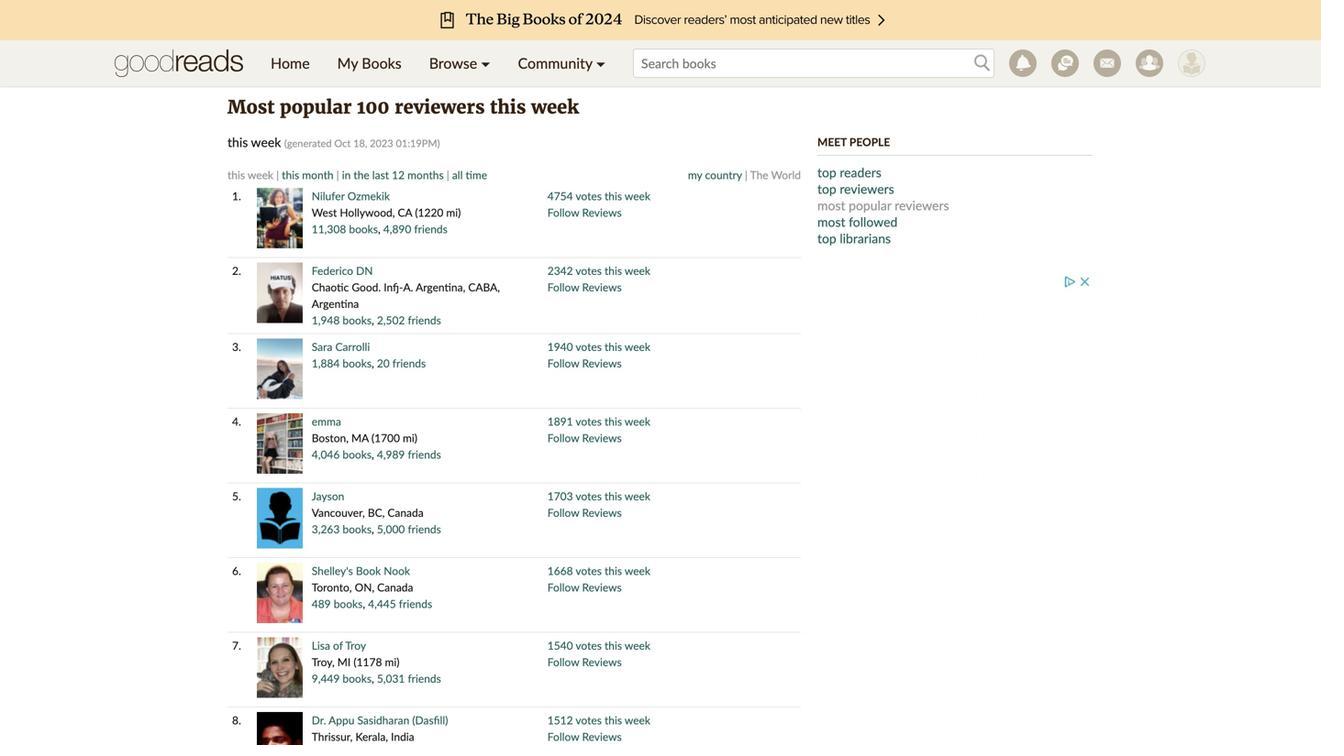 Task type: describe. For each thing, give the bounding box(es) containing it.
my books link
[[324, 40, 415, 86]]

ozmekik
[[347, 189, 390, 203]]

sara carrolli 1,884 books , 20 friends
[[312, 340, 426, 370]]

1891
[[547, 415, 573, 428]]

▾ for browse ▾
[[481, 54, 490, 72]]

world
[[771, 168, 801, 182]]

5,000
[[377, 523, 405, 536]]

2,502 friends link
[[377, 314, 441, 327]]

all
[[452, 168, 463, 182]]

nilufer ozmekik image
[[257, 188, 303, 249]]

1891 votes this week follow reviews
[[547, 415, 650, 445]]

friends inside jayson vancouver, bc, canada 3,263 books , 5,000 friends
[[408, 523, 441, 536]]

reviewers for most
[[840, 181, 894, 197]]

time
[[466, 168, 487, 182]]

reviews for 1703
[[582, 506, 622, 520]]

2342 votes this week link
[[547, 264, 650, 278]]

4.
[[232, 415, 241, 428]]

week left this month link
[[248, 168, 273, 182]]

, inside "sara carrolli 1,884 books , 20 friends"
[[372, 357, 374, 370]]

this left month
[[282, 168, 299, 182]]

sara carrolli image
[[257, 339, 303, 400]]

follow reviews link for 1512
[[547, 731, 622, 744]]

boston,
[[312, 432, 349, 445]]

reviewers for this
[[395, 96, 485, 119]]

4754 votes  this week follow reviews
[[547, 189, 650, 219]]

reviews for 4754
[[582, 206, 622, 219]]

home link
[[257, 40, 324, 86]]

Search books text field
[[633, 49, 995, 78]]

week for 1512 votes this week follow reviews
[[625, 714, 650, 728]]

follow for 4754
[[547, 206, 579, 219]]

3,263
[[312, 523, 340, 536]]

books inside the emma boston, ma (1700 mi) 4,046 books , 4,989 friends
[[343, 448, 372, 461]]

follow for 1512
[[547, 731, 579, 744]]

troy
[[345, 639, 366, 653]]

followed
[[849, 214, 898, 230]]

9,449
[[312, 672, 340, 686]]

book
[[356, 565, 381, 578]]

sara
[[312, 340, 332, 354]]

1 top from the top
[[817, 165, 837, 180]]

mi) inside the emma boston, ma (1700 mi) 4,046 books , 4,989 friends
[[403, 432, 417, 445]]

argentina,
[[416, 281, 465, 294]]

week for 2342 votes this week follow reviews
[[625, 264, 650, 278]]

1512 votes this week follow reviews
[[547, 714, 650, 744]]

this down community
[[490, 96, 526, 119]]

books inside nilufer ozmekik west hollywood, ca (1220 mi) 11,308 books , 4,890 friends
[[349, 222, 378, 236]]

follow reviews link for 1891
[[547, 432, 622, 445]]

1512
[[547, 714, 573, 728]]

1940
[[547, 340, 573, 354]]

week down community
[[531, 96, 579, 119]]

4,989 friends link
[[377, 448, 441, 461]]

dn
[[356, 264, 373, 278]]

2342 votes this week follow reviews
[[547, 264, 650, 294]]

friend requests image
[[1136, 50, 1163, 77]]

votes for 1512
[[576, 714, 602, 728]]

dr. appu sasidharan (dasfill) thrissur, kerala, india
[[312, 714, 448, 744]]

votes for 4754
[[576, 189, 602, 203]]

week for 1891 votes this week follow reviews
[[625, 415, 650, 428]]

reviews for 1940
[[582, 357, 622, 370]]

india
[[391, 731, 414, 744]]

this week (generated oct 18, 2023 01:19pm)
[[228, 134, 440, 150]]

this inside 1540 votes this week follow reviews
[[605, 639, 622, 653]]

5.
[[232, 490, 241, 503]]

01:19pm)
[[396, 137, 440, 150]]

2 | from the left
[[336, 168, 339, 182]]

follow reviews link for 1940
[[547, 357, 622, 370]]

follow for 1703
[[547, 506, 579, 520]]

2,502
[[377, 314, 405, 327]]

4754 votes  this week link
[[547, 189, 650, 203]]

(dasfill)
[[412, 714, 448, 728]]

browse ▾
[[429, 54, 490, 72]]

, inside federico dn chaotic good. infj-a. argentina, caba, argentina 1,948 books , 2,502 friends
[[372, 314, 374, 327]]

(1220
[[415, 206, 443, 219]]

Search for books to add to your shelves search field
[[633, 49, 995, 78]]

argentina
[[312, 297, 359, 311]]

4,046
[[312, 448, 340, 461]]

this up 1.
[[228, 168, 245, 182]]

reviews for 2342
[[582, 281, 622, 294]]

lisa of troy link
[[312, 639, 366, 653]]

lisa of troy image
[[257, 638, 303, 699]]

20
[[377, 357, 390, 370]]

, inside nilufer ozmekik west hollywood, ca (1220 mi) 11,308 books , 4,890 friends
[[378, 222, 380, 236]]

federico dn image
[[257, 263, 303, 323]]

votes for 1703
[[576, 490, 602, 503]]

canada inside jayson vancouver, bc, canada 3,263 books , 5,000 friends
[[388, 506, 424, 520]]

votes for 1668
[[576, 565, 602, 578]]

oct
[[334, 137, 351, 150]]

nilufer ozmekik link
[[312, 189, 390, 203]]

meet
[[817, 135, 847, 149]]

top reviewers link
[[817, 181, 894, 197]]

votes for 1891
[[576, 415, 602, 428]]

follow reviews link for 1668
[[547, 581, 622, 595]]

canada inside shelley's book nook toronto, on, canada 489 books , 4,445 friends
[[377, 581, 413, 595]]

popular inside top readers top reviewers most popular reviewers most followed top librarians
[[849, 198, 891, 213]]

1540
[[547, 639, 573, 653]]

home
[[271, 54, 310, 72]]

follow reviews link for 2342
[[547, 281, 622, 294]]

8.
[[232, 714, 241, 728]]

thrissur,
[[312, 731, 353, 744]]

, inside the emma boston, ma (1700 mi) 4,046 books , 4,989 friends
[[372, 448, 374, 461]]

mi) for nilufer ozmekik west hollywood, ca (1220 mi) 11,308 books , 4,890 friends
[[446, 206, 461, 219]]

books inside federico dn chaotic good. infj-a. argentina, caba, argentina 1,948 books , 2,502 friends
[[343, 314, 372, 327]]

federico dn chaotic good. infj-a. argentina, caba, argentina 1,948 books , 2,502 friends
[[312, 264, 500, 327]]

4,445
[[368, 598, 396, 611]]

489
[[312, 598, 331, 611]]

(1178
[[354, 656, 382, 669]]

1 most from the top
[[817, 198, 845, 213]]

west
[[312, 206, 337, 219]]

▾ for community ▾
[[596, 54, 606, 72]]

browse ▾ button
[[415, 40, 504, 86]]

kerala,
[[355, 731, 388, 744]]

shelley's book nook toronto, on, canada 489 books , 4,445 friends
[[312, 565, 432, 611]]

reviews for 1668
[[582, 581, 622, 595]]

country
[[705, 168, 742, 182]]

books inside "sara carrolli 1,884 books , 20 friends"
[[343, 357, 372, 370]]

4,890 friends link
[[383, 222, 448, 236]]

11,308 books link
[[312, 222, 378, 236]]

nook
[[384, 565, 410, 578]]

in
[[342, 168, 351, 182]]

advertisement element
[[817, 274, 1093, 504]]

my
[[337, 54, 358, 72]]

follow for 1668
[[547, 581, 579, 595]]

4,890
[[383, 222, 411, 236]]

friends inside nilufer ozmekik west hollywood, ca (1220 mi) 11,308 books , 4,890 friends
[[414, 222, 448, 236]]

meet people
[[817, 135, 890, 149]]

lisa
[[312, 639, 330, 653]]

jayson image
[[257, 489, 303, 549]]

1,948 books link
[[312, 314, 372, 327]]

ca
[[398, 206, 412, 219]]

browse
[[429, 54, 477, 72]]

good.
[[352, 281, 381, 294]]

of
[[333, 639, 343, 653]]

books inside jayson vancouver, bc, canada 3,263 books , 5,000 friends
[[343, 523, 372, 536]]

5,031
[[377, 672, 405, 686]]

infj-
[[384, 281, 403, 294]]



Task type: locate. For each thing, give the bounding box(es) containing it.
3 follow reviews link from the top
[[547, 357, 622, 370]]

reviews down 1703 votes this week link at left
[[582, 506, 622, 520]]

follow down 1940
[[547, 357, 579, 370]]

federico dn link
[[312, 264, 373, 278]]

votes inside 1940 votes this week follow reviews
[[576, 340, 602, 354]]

votes right 1940
[[576, 340, 602, 354]]

emma image
[[257, 414, 303, 474]]

mi) up "5,031"
[[385, 656, 399, 669]]

votes for 1940
[[576, 340, 602, 354]]

reviews for 1891
[[582, 432, 622, 445]]

2 top from the top
[[817, 181, 837, 197]]

votes right '4754'
[[576, 189, 602, 203]]

popular up followed
[[849, 198, 891, 213]]

votes
[[576, 189, 602, 203], [576, 264, 602, 278], [576, 340, 602, 354], [576, 415, 602, 428], [576, 490, 602, 503], [576, 565, 602, 578], [576, 639, 602, 653], [576, 714, 602, 728]]

0 vertical spatial most
[[817, 198, 845, 213]]

caba,
[[468, 281, 500, 294]]

a.
[[403, 281, 413, 294]]

week down 1940 votes this week follow reviews
[[625, 415, 650, 428]]

3 reviews from the top
[[582, 357, 622, 370]]

0 vertical spatial popular
[[280, 96, 352, 119]]

reviews for 1512
[[582, 731, 622, 744]]

1 vertical spatial reviewers
[[840, 181, 894, 197]]

3 follow from the top
[[547, 357, 579, 370]]

week inside "1703 votes this week follow reviews"
[[625, 490, 650, 503]]

this down "most" on the left top of the page
[[228, 134, 248, 150]]

8 votes from the top
[[576, 714, 602, 728]]

1 | from the left
[[276, 168, 279, 182]]

mi)
[[446, 206, 461, 219], [403, 432, 417, 445], [385, 656, 399, 669]]

week inside "1891 votes this week follow reviews"
[[625, 415, 650, 428]]

| left all
[[447, 168, 449, 182]]

reviews down 1512 votes this week 'link' at the left of page
[[582, 731, 622, 744]]

top readers top reviewers most popular reviewers most followed top librarians
[[817, 165, 949, 246]]

week inside 4754 votes  this week follow reviews
[[625, 189, 650, 203]]

months
[[407, 168, 444, 182]]

canada up 5,000 friends link
[[388, 506, 424, 520]]

the
[[750, 168, 768, 182]]

week right 1940
[[625, 340, 650, 354]]

week down "1891 votes this week follow reviews"
[[625, 490, 650, 503]]

2 follow reviews link from the top
[[547, 281, 622, 294]]

follow reviews link down 4754 votes  this week link
[[547, 206, 622, 219]]

5,000 friends link
[[377, 523, 441, 536]]

books down "ma" on the left bottom
[[343, 448, 372, 461]]

votes inside 1512 votes this week follow reviews
[[576, 714, 602, 728]]

9,449 books link
[[312, 672, 372, 686]]

reviews down 1540 votes this week "link"
[[582, 656, 622, 669]]

friends inside lisa of troy troy, mi (1178 mi) 9,449 books , 5,031 friends
[[408, 672, 441, 686]]

6 follow reviews link from the top
[[547, 581, 622, 595]]

friends right 4,445
[[399, 598, 432, 611]]

my books
[[337, 54, 402, 72]]

1 horizontal spatial popular
[[849, 198, 891, 213]]

2 horizontal spatial reviewers
[[895, 198, 949, 213]]

4 follow from the top
[[547, 432, 579, 445]]

lisa of troy troy, mi (1178 mi) 9,449 books , 5,031 friends
[[312, 639, 441, 686]]

7 follow from the top
[[547, 656, 579, 669]]

4 votes from the top
[[576, 415, 602, 428]]

most up top librarians link
[[817, 214, 845, 230]]

this right 2342
[[605, 264, 622, 278]]

follow inside 4754 votes  this week follow reviews
[[547, 206, 579, 219]]

reviewers
[[395, 96, 485, 119], [840, 181, 894, 197], [895, 198, 949, 213]]

dr. appu sasidharan (dasfill) image
[[257, 713, 303, 746]]

this right the '1540'
[[605, 639, 622, 653]]

shelley's
[[312, 565, 353, 578]]

week down 1540 votes this week follow reviews
[[625, 714, 650, 728]]

7 follow reviews link from the top
[[547, 656, 622, 669]]

, inside jayson vancouver, bc, canada 3,263 books , 5,000 friends
[[372, 523, 374, 536]]

books down on,
[[334, 598, 363, 611]]

votes inside 1540 votes this week follow reviews
[[576, 639, 602, 653]]

, down on,
[[363, 598, 365, 611]]

top down most followed link
[[817, 231, 837, 246]]

community ▾
[[518, 54, 606, 72]]

this right 1668
[[605, 565, 622, 578]]

this inside "1891 votes this week follow reviews"
[[605, 415, 622, 428]]

follow reviews link down 1668 votes this week link
[[547, 581, 622, 595]]

follow reviews link for 1703
[[547, 506, 622, 520]]

1 vertical spatial mi)
[[403, 432, 417, 445]]

reviews inside 2342 votes this week follow reviews
[[582, 281, 622, 294]]

notifications image
[[1009, 50, 1037, 77]]

week down "1703 votes this week follow reviews"
[[625, 565, 650, 578]]

books
[[362, 54, 402, 72]]

my group discussions image
[[1051, 50, 1079, 77]]

mi) inside lisa of troy troy, mi (1178 mi) 9,449 books , 5,031 friends
[[385, 656, 399, 669]]

this inside 2342 votes this week follow reviews
[[605, 264, 622, 278]]

follow reviews link down 1540 votes this week "link"
[[547, 656, 622, 669]]

carrolli
[[335, 340, 370, 354]]

follow down "1891"
[[547, 432, 579, 445]]

votes right the '1540'
[[576, 639, 602, 653]]

reviews for 1540
[[582, 656, 622, 669]]

vancouver,
[[312, 506, 365, 520]]

this inside 4754 votes  this week follow reviews
[[605, 189, 622, 203]]

friends inside federico dn chaotic good. infj-a. argentina, caba, argentina 1,948 books , 2,502 friends
[[408, 314, 441, 327]]

1 vertical spatial top
[[817, 181, 837, 197]]

mi
[[337, 656, 351, 669]]

reviews inside 1512 votes this week follow reviews
[[582, 731, 622, 744]]

6.
[[232, 565, 241, 578]]

1668 votes this week follow reviews
[[547, 565, 650, 595]]

2 vertical spatial mi)
[[385, 656, 399, 669]]

last
[[372, 168, 389, 182]]

7 reviews from the top
[[582, 656, 622, 669]]

friends right 4,989
[[408, 448, 441, 461]]

follow inside "1891 votes this week follow reviews"
[[547, 432, 579, 445]]

1668
[[547, 565, 573, 578]]

| left in
[[336, 168, 339, 182]]

readers
[[840, 165, 882, 180]]

most down top reviewers link
[[817, 198, 845, 213]]

2 vertical spatial top
[[817, 231, 837, 246]]

emma
[[312, 415, 341, 428]]

reviews down '1891 votes this week' link
[[582, 432, 622, 445]]

votes inside "1891 votes this week follow reviews"
[[576, 415, 602, 428]]

2 follow from the top
[[547, 281, 579, 294]]

11,308
[[312, 222, 346, 236]]

shelley's book nook link
[[312, 565, 410, 578]]

follow inside 1668 votes this week follow reviews
[[547, 581, 579, 595]]

top readers link
[[817, 165, 882, 180]]

| left the at the top right
[[745, 168, 748, 182]]

3 votes from the top
[[576, 340, 602, 354]]

votes right 1703
[[576, 490, 602, 503]]

4754
[[547, 189, 573, 203]]

follow reviews link down 1703 votes this week link at left
[[547, 506, 622, 520]]

1703 votes this week follow reviews
[[547, 490, 650, 520]]

1 follow from the top
[[547, 206, 579, 219]]

1,948
[[312, 314, 340, 327]]

follow reviews link down 1940 votes this week link
[[547, 357, 622, 370]]

follow reviews link for 4754
[[547, 206, 622, 219]]

1 vertical spatial canada
[[377, 581, 413, 595]]

week right '4754'
[[625, 189, 650, 203]]

1 reviews from the top
[[582, 206, 622, 219]]

0 vertical spatial reviewers
[[395, 96, 485, 119]]

2342
[[547, 264, 573, 278]]

reviews inside 1540 votes this week follow reviews
[[582, 656, 622, 669]]

1,884
[[312, 357, 340, 370]]

votes right 2342
[[576, 264, 602, 278]]

follow down 1668
[[547, 581, 579, 595]]

4 reviews from the top
[[582, 432, 622, 445]]

this inside 1940 votes this week follow reviews
[[605, 340, 622, 354]]

week down 4754 votes  this week follow reviews
[[625, 264, 650, 278]]

2 most from the top
[[817, 214, 845, 230]]

reviewers down "readers" on the top of the page
[[840, 181, 894, 197]]

ma
[[351, 432, 369, 445]]

friends inside "sara carrolli 1,884 books , 20 friends"
[[392, 357, 426, 370]]

reviews inside "1703 votes this week follow reviews"
[[582, 506, 622, 520]]

week for 1703 votes this week follow reviews
[[625, 490, 650, 503]]

6 votes from the top
[[576, 565, 602, 578]]

popular up (generated
[[280, 96, 352, 119]]

, inside lisa of troy troy, mi (1178 mi) 9,449 books , 5,031 friends
[[372, 672, 374, 686]]

8 follow from the top
[[547, 731, 579, 744]]

menu containing home
[[257, 40, 619, 86]]

, down (1178
[[372, 672, 374, 686]]

3 | from the left
[[447, 168, 449, 182]]

books
[[349, 222, 378, 236], [343, 314, 372, 327], [343, 357, 372, 370], [343, 448, 372, 461], [343, 523, 372, 536], [334, 598, 363, 611], [343, 672, 372, 686]]

▾ right community
[[596, 54, 606, 72]]

dr. appu sasidharan (dasfill) link
[[312, 714, 448, 728]]

mi) for lisa of troy troy, mi (1178 mi) 9,449 books , 5,031 friends
[[385, 656, 399, 669]]

books up carrolli
[[343, 314, 372, 327]]

reviews inside "1891 votes this week follow reviews"
[[582, 432, 622, 445]]

my
[[688, 168, 702, 182]]

books down the "vancouver,"
[[343, 523, 372, 536]]

, left 4,890
[[378, 222, 380, 236]]

18,
[[353, 137, 367, 150]]

votes for 2342
[[576, 264, 602, 278]]

votes right 1512
[[576, 714, 602, 728]]

emma link
[[312, 415, 341, 428]]

0 horizontal spatial ▾
[[481, 54, 490, 72]]

0 horizontal spatial reviewers
[[395, 96, 485, 119]]

this right '4754'
[[605, 189, 622, 203]]

follow for 1891
[[547, 432, 579, 445]]

this right "1891"
[[605, 415, 622, 428]]

mi) up "4,989 friends" link
[[403, 432, 417, 445]]

4 | from the left
[[745, 168, 748, 182]]

week inside 1540 votes this week follow reviews
[[625, 639, 650, 653]]

0 horizontal spatial mi)
[[385, 656, 399, 669]]

votes right 1668
[[576, 565, 602, 578]]

follow inside 1540 votes this week follow reviews
[[547, 656, 579, 669]]

jayson link
[[312, 490, 344, 503]]

follow inside "1703 votes this week follow reviews"
[[547, 506, 579, 520]]

, left 2,502
[[372, 314, 374, 327]]

shelley's book nook image
[[257, 563, 303, 624]]

emma boston, ma (1700 mi) 4,046 books , 4,989 friends
[[312, 415, 441, 461]]

▾ right browse
[[481, 54, 490, 72]]

ruby anderson image
[[1178, 50, 1206, 77]]

votes inside 2342 votes this week follow reviews
[[576, 264, 602, 278]]

12
[[392, 168, 405, 182]]

1 vertical spatial popular
[[849, 198, 891, 213]]

1.
[[232, 189, 241, 203]]

votes inside "1703 votes this week follow reviews"
[[576, 490, 602, 503]]

votes inside 1668 votes this week follow reviews
[[576, 565, 602, 578]]

chaotic
[[312, 281, 349, 294]]

follow for 1940
[[547, 357, 579, 370]]

people
[[849, 135, 890, 149]]

100
[[357, 96, 389, 119]]

reviews down 1668 votes this week link
[[582, 581, 622, 595]]

1668 votes this week link
[[547, 565, 650, 578]]

1540 votes this week follow reviews
[[547, 639, 650, 669]]

popular
[[280, 96, 352, 119], [849, 198, 891, 213]]

follow down 1703
[[547, 506, 579, 520]]

friends down (1220
[[414, 222, 448, 236]]

inbox image
[[1094, 50, 1121, 77]]

top
[[817, 165, 837, 180], [817, 181, 837, 197], [817, 231, 837, 246]]

week inside 1512 votes this week follow reviews
[[625, 714, 650, 728]]

books down carrolli
[[343, 357, 372, 370]]

votes inside 4754 votes  this week follow reviews
[[576, 189, 602, 203]]

community ▾ button
[[504, 40, 619, 86]]

week inside 2342 votes this week follow reviews
[[625, 264, 650, 278]]

most popular 100 reviewers this week
[[228, 96, 579, 119]]

this
[[490, 96, 526, 119], [228, 134, 248, 150], [228, 168, 245, 182], [282, 168, 299, 182], [605, 189, 622, 203], [605, 264, 622, 278], [605, 340, 622, 354], [605, 415, 622, 428], [605, 490, 622, 503], [605, 565, 622, 578], [605, 639, 622, 653], [605, 714, 622, 728]]

8 follow reviews link from the top
[[547, 731, 622, 744]]

2 vertical spatial reviewers
[[895, 198, 949, 213]]

follow down 2342
[[547, 281, 579, 294]]

books inside lisa of troy troy, mi (1178 mi) 9,449 books , 5,031 friends
[[343, 672, 372, 686]]

this right 1940
[[605, 340, 622, 354]]

, left 20
[[372, 357, 374, 370]]

1 horizontal spatial reviewers
[[840, 181, 894, 197]]

1 follow reviews link from the top
[[547, 206, 622, 219]]

bc,
[[368, 506, 385, 520]]

2.
[[232, 264, 241, 278]]

follow inside 1512 votes this week follow reviews
[[547, 731, 579, 744]]

books down "hollywood,"
[[349, 222, 378, 236]]

menu
[[257, 40, 619, 86]]

follow
[[547, 206, 579, 219], [547, 281, 579, 294], [547, 357, 579, 370], [547, 432, 579, 445], [547, 506, 579, 520], [547, 581, 579, 595], [547, 656, 579, 669], [547, 731, 579, 744]]

follow down '4754'
[[547, 206, 579, 219]]

hollywood,
[[340, 206, 395, 219]]

7 votes from the top
[[576, 639, 602, 653]]

this inside "1703 votes this week follow reviews"
[[605, 490, 622, 503]]

books down (1178
[[343, 672, 372, 686]]

week for 1668 votes this week follow reviews
[[625, 565, 650, 578]]

2 horizontal spatial mi)
[[446, 206, 461, 219]]

this inside 1668 votes this week follow reviews
[[605, 565, 622, 578]]

0 horizontal spatial popular
[[280, 96, 352, 119]]

1 horizontal spatial ▾
[[596, 54, 606, 72]]

1703
[[547, 490, 573, 503]]

follow reviews link down '1891 votes this week' link
[[547, 432, 622, 445]]

friends right 2,502
[[408, 314, 441, 327]]

week for 4754 votes  this week follow reviews
[[625, 189, 650, 203]]

1 vertical spatial most
[[817, 214, 845, 230]]

4,046 books link
[[312, 448, 372, 461]]

0 vertical spatial mi)
[[446, 206, 461, 219]]

week down 1668 votes this week follow reviews
[[625, 639, 650, 653]]

week inside 1668 votes this week follow reviews
[[625, 565, 650, 578]]

5 follow reviews link from the top
[[547, 506, 622, 520]]

▾ inside dropdown button
[[481, 54, 490, 72]]

6 reviews from the top
[[582, 581, 622, 595]]

sara carrolli link
[[312, 340, 370, 354]]

week down "most" on the left top of the page
[[251, 134, 281, 150]]

this right 1703
[[605, 490, 622, 503]]

this right 1512
[[605, 714, 622, 728]]

reviews down 2342 votes this week link
[[582, 281, 622, 294]]

5 reviews from the top
[[582, 506, 622, 520]]

follow reviews link down 2342 votes this week link
[[547, 281, 622, 294]]

top down meet
[[817, 165, 837, 180]]

follow for 1540
[[547, 656, 579, 669]]

troy,
[[312, 656, 335, 669]]

3,263 books link
[[312, 523, 372, 536]]

week inside 1940 votes this week follow reviews
[[625, 340, 650, 354]]

friends inside shelley's book nook toronto, on, canada 489 books , 4,445 friends
[[399, 598, 432, 611]]

1 horizontal spatial mi)
[[403, 432, 417, 445]]

1 votes from the top
[[576, 189, 602, 203]]

6 follow from the top
[[547, 581, 579, 595]]

friends inside the emma boston, ma (1700 mi) 4,046 books , 4,989 friends
[[408, 448, 441, 461]]

this month link
[[282, 168, 334, 182]]

3 top from the top
[[817, 231, 837, 246]]

0 vertical spatial canada
[[388, 506, 424, 520]]

2 votes from the top
[[576, 264, 602, 278]]

5 follow from the top
[[547, 506, 579, 520]]

week for 1940 votes this week follow reviews
[[625, 340, 650, 354]]

follow inside 1940 votes this week follow reviews
[[547, 357, 579, 370]]

reviews down 4754 votes  this week link
[[582, 206, 622, 219]]

follow down the '1540'
[[547, 656, 579, 669]]

top down top readers link
[[817, 181, 837, 197]]

20 friends link
[[377, 357, 426, 370]]

follow inside 2342 votes this week follow reviews
[[547, 281, 579, 294]]

votes for 1540
[[576, 639, 602, 653]]

friends right 5,000
[[408, 523, 441, 536]]

0 vertical spatial top
[[817, 165, 837, 180]]

canada down nook
[[377, 581, 413, 595]]

, down bc,
[[372, 523, 374, 536]]

this inside 1512 votes this week follow reviews
[[605, 714, 622, 728]]

reviewers up 01:19pm) on the top of page
[[395, 96, 485, 119]]

5 votes from the top
[[576, 490, 602, 503]]

, left 4,989
[[372, 448, 374, 461]]

reviews inside 1940 votes this week follow reviews
[[582, 357, 622, 370]]

5,031 friends link
[[377, 672, 441, 686]]

month
[[302, 168, 334, 182]]

mi) right (1220
[[446, 206, 461, 219]]

mi) inside nilufer ozmekik west hollywood, ca (1220 mi) 11,308 books , 4,890 friends
[[446, 206, 461, 219]]

reviews inside 1668 votes this week follow reviews
[[582, 581, 622, 595]]

nilufer ozmekik west hollywood, ca (1220 mi) 11,308 books , 4,890 friends
[[312, 189, 461, 236]]

8 reviews from the top
[[582, 731, 622, 744]]

reviews down 1940 votes this week link
[[582, 357, 622, 370]]

books inside shelley's book nook toronto, on, canada 489 books , 4,445 friends
[[334, 598, 363, 611]]

librarians
[[840, 231, 891, 246]]

friends right "5,031"
[[408, 672, 441, 686]]

▾ inside dropdown button
[[596, 54, 606, 72]]

appu
[[329, 714, 355, 728]]

2 ▾ from the left
[[596, 54, 606, 72]]

follow reviews link down 1512 votes this week 'link' at the left of page
[[547, 731, 622, 744]]

week for 1540 votes this week follow reviews
[[625, 639, 650, 653]]

follow reviews link for 1540
[[547, 656, 622, 669]]

4 follow reviews link from the top
[[547, 432, 622, 445]]

1 ▾ from the left
[[481, 54, 490, 72]]

2 reviews from the top
[[582, 281, 622, 294]]

1,884 books link
[[312, 357, 372, 370]]

follow down 1512
[[547, 731, 579, 744]]

votes right "1891"
[[576, 415, 602, 428]]

(generated
[[284, 137, 332, 150]]

reviewers up followed
[[895, 198, 949, 213]]

follow for 2342
[[547, 281, 579, 294]]

friends right 20
[[392, 357, 426, 370]]

, inside shelley's book nook toronto, on, canada 489 books , 4,445 friends
[[363, 598, 365, 611]]

reviews inside 4754 votes  this week follow reviews
[[582, 206, 622, 219]]

my country |   the world
[[688, 168, 801, 182]]

| left this month link
[[276, 168, 279, 182]]

federico
[[312, 264, 353, 278]]



Task type: vqa. For each thing, say whether or not it's contained in the screenshot.


